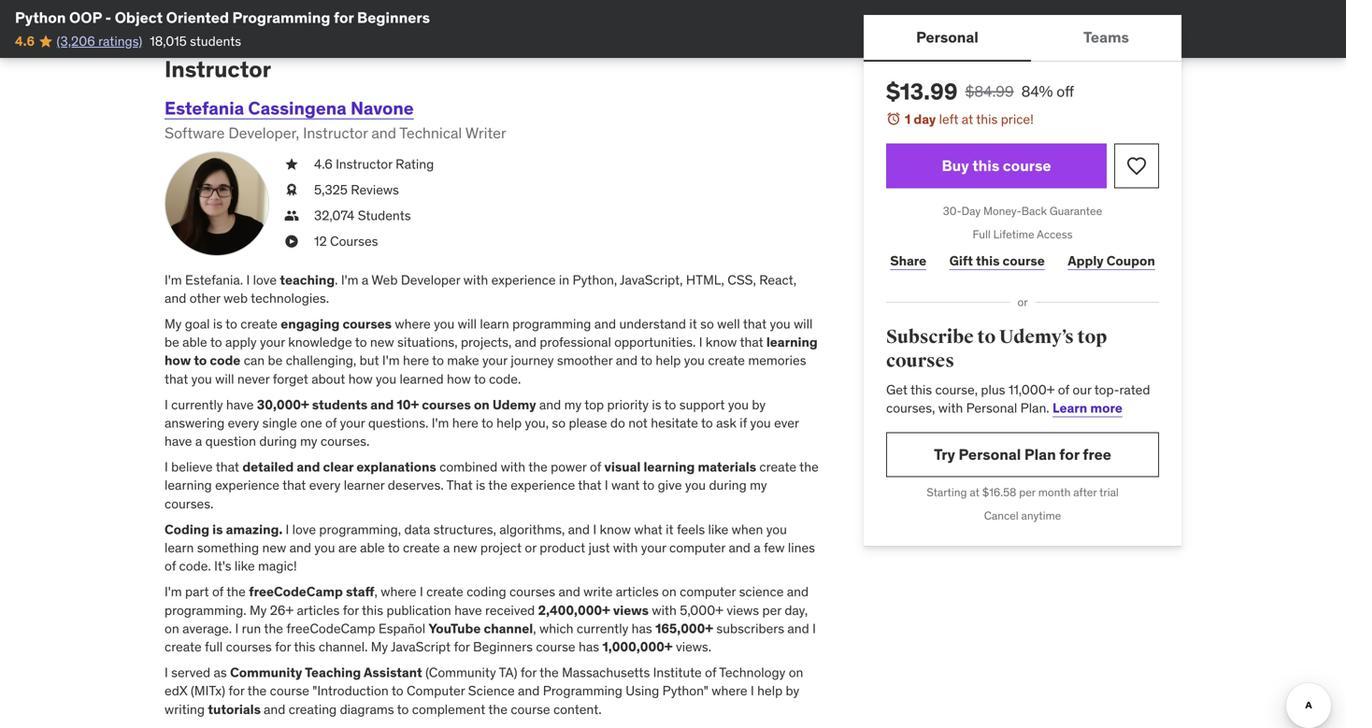 Task type: describe. For each thing, give the bounding box(es) containing it.
ask
[[716, 415, 737, 431]]

your inside where you will learn programming and understand it so well that you will be able to apply your knowledge to new situations, projects, and professional opportunities. i know that
[[260, 334, 285, 351]]

of inside (community ta) for the massachusetts institute of technology on edx (mitx) for the course "introduction to computer science and programming using python" where i help by writing
[[705, 664, 716, 681]]

by inside and my top priority is to support you by answering every single one of your questions. i'm here to help you, so please do not hesitate to ask if you ever have a question during my courses.
[[752, 396, 766, 413]]

learn inside where you will learn programming and understand it so well that you will be able to apply your knowledge to new situations, projects, and professional opportunities. i know that
[[480, 316, 509, 332]]

to down the support
[[701, 415, 713, 431]]

have inside and my top priority is to support you by answering every single one of your questions. i'm here to help you, so please do not hesitate to ask if you ever have a question during my courses.
[[165, 433, 192, 450]]

know inside where you will learn programming and understand it so well that you will be able to apply your knowledge to new situations, projects, and professional opportunities. i know that
[[706, 334, 737, 351]]

python
[[15, 8, 66, 27]]

courses up but
[[343, 316, 392, 332]]

course down ta)
[[511, 701, 550, 718]]

create up apply
[[241, 316, 278, 332]]

the right ta)
[[540, 664, 559, 681]]

this right gift
[[976, 252, 1000, 269]]

2,400,000+ views
[[538, 602, 649, 619]]

you down opportunities. at the top of page
[[684, 352, 705, 369]]

guarantee
[[1050, 204, 1102, 218]]

course inside (community ta) for the massachusetts institute of technology on edx (mitx) for the course "introduction to computer science and programming using python" where i help by writing
[[270, 683, 309, 699]]

starting
[[927, 485, 967, 500]]

courses down learned
[[422, 396, 471, 413]]

0 vertical spatial instructor
[[165, 55, 271, 83]]

10+
[[397, 396, 419, 413]]

the down "science"
[[488, 701, 508, 718]]

just
[[589, 539, 610, 556]]

tutorials and creating diagrams to complement the course content.
[[208, 701, 602, 718]]

courses. inside and my top priority is to support you by answering every single one of your questions. i'm here to help you, so please do not hesitate to ask if you ever have a question during my courses.
[[321, 433, 370, 450]]

complement
[[412, 701, 485, 718]]

our
[[1073, 381, 1092, 398]]

0 horizontal spatial like
[[235, 558, 255, 575]]

share
[[890, 252, 927, 269]]

know inside "i love programming, data structures, algorithms, and i know what it feels like when you learn something new and you are able to create a new project or product just with your computer and a few lines of code. it's like magic!"
[[600, 521, 631, 538]]

during inside and my top priority is to support you by answering every single one of your questions. i'm here to help you, so please do not hesitate to ask if you ever have a question during my courses.
[[259, 433, 297, 450]]

is inside create the learning experience that every learner deserves. that is the experience that i want to give you during my courses.
[[476, 477, 485, 494]]

projects,
[[461, 334, 512, 351]]

content.
[[553, 701, 602, 718]]

to down the situations, at left
[[432, 352, 444, 369]]

course inside button
[[1003, 156, 1051, 175]]

and up 2,400,000+
[[559, 584, 580, 600]]

where inside where you will learn programming and understand it so well that you will be able to apply your knowledge to new situations, projects, and professional opportunities. i know that
[[395, 316, 431, 332]]

share button
[[886, 242, 931, 280]]

on inside (community ta) for the massachusetts institute of technology on edx (mitx) for the course "introduction to computer science and programming using python" where i help by writing
[[789, 664, 804, 681]]

on inside , where i create coding courses and write articles on computer science and programming. my 26+ articles for this publication have received
[[662, 584, 677, 600]]

of right power
[[590, 459, 601, 476]]

1 horizontal spatial ,
[[533, 620, 536, 637]]

you left the are
[[314, 539, 335, 556]]

i inside create the learning experience that every learner deserves. that is the experience that i want to give you during my courses.
[[605, 477, 608, 494]]

power
[[551, 459, 587, 476]]

javascript,
[[620, 271, 683, 288]]

learning how to code
[[165, 334, 818, 369]]

2 vertical spatial instructor
[[336, 155, 392, 172]]

which
[[539, 620, 574, 637]]

to inside (community ta) for the massachusetts institute of technology on edx (mitx) for the course "introduction to computer science and programming using python" where i help by writing
[[392, 683, 404, 699]]

i'm estefania. i love teaching
[[165, 271, 335, 288]]

price!
[[1001, 111, 1034, 128]]

is right goal on the left
[[213, 316, 223, 332]]

i'm inside can be challenging, but i'm here to make your journey smoother and to help you create memories that you will never forget about how you learned how to code.
[[382, 352, 400, 369]]

30-
[[943, 204, 962, 218]]

can
[[244, 352, 265, 369]]

experience down detailed
[[215, 477, 280, 494]]

i inside the subscribers and i create full courses for this channel. my javascript for beginners course has
[[813, 620, 816, 637]]

deserves.
[[388, 477, 444, 494]]

subscribers and i create full courses for this channel. my javascript for beginners course has
[[165, 620, 816, 655]]

and up questions.
[[371, 396, 394, 413]]

lines
[[788, 539, 815, 556]]

about
[[312, 370, 345, 387]]

instructor inside the estefania cassingena navone software developer, instructor and technical writer
[[303, 123, 368, 142]]

what
[[634, 521, 663, 538]]

channel.
[[319, 639, 368, 655]]

learner
[[344, 477, 385, 494]]

it inside where you will learn programming and understand it so well that you will be able to apply your knowledge to new situations, projects, and professional opportunities. i know that
[[689, 316, 697, 332]]

every inside create the learning experience that every learner deserves. that is the experience that i want to give you during my courses.
[[309, 477, 341, 494]]

on left udemy
[[474, 396, 490, 413]]

the down community
[[247, 683, 267, 699]]

, where i create coding courses and write articles on computer science and programming. my 26+ articles for this publication have received
[[165, 584, 809, 619]]

after
[[1074, 485, 1097, 500]]

beginners inside the subscribers and i create full courses for this channel. my javascript for beginners course has
[[473, 639, 533, 655]]

to up code
[[210, 334, 222, 351]]

and inside the subscribers and i create full courses for this channel. my javascript for beginners course has
[[788, 620, 809, 637]]

python,
[[573, 271, 617, 288]]

combined
[[440, 459, 498, 476]]

and up journey at left
[[515, 334, 537, 351]]

web
[[224, 290, 248, 307]]

please
[[569, 415, 607, 431]]

you down code
[[191, 370, 212, 387]]

this inside get this course, plus 11,000+ of our top-rated courses, with personal plan.
[[911, 381, 932, 398]]

rated
[[1120, 381, 1150, 398]]

be inside can be challenging, but i'm here to make your journey smoother and to help you create memories that you will never forget about how you learned how to code.
[[268, 352, 283, 369]]

html,
[[686, 271, 724, 288]]

courses,
[[886, 400, 935, 416]]

to down udemy
[[481, 415, 493, 431]]

30,000+
[[257, 396, 309, 413]]

buy this course button
[[886, 144, 1107, 188]]

python oop - object oriented programming for beginners
[[15, 8, 430, 27]]

0 vertical spatial has
[[632, 620, 652, 637]]

xsmall image for 5,325 reviews
[[284, 181, 299, 199]]

that down power
[[578, 477, 602, 494]]

0 horizontal spatial articles
[[297, 602, 340, 619]]

code
[[210, 352, 241, 369]]

32,074
[[314, 207, 355, 224]]

if
[[740, 415, 747, 431]]

i'm left the part
[[165, 584, 182, 600]]

and up product
[[568, 521, 590, 538]]

day
[[914, 111, 936, 128]]

0 vertical spatial like
[[708, 521, 729, 538]]

i'm inside . i'm a web developer with experience in python, javascript, html, css, react, and other web technologies.
[[341, 271, 359, 288]]

-
[[105, 8, 111, 27]]

course down "lifetime"
[[1003, 252, 1045, 269]]

computer inside , where i create coding courses and write articles on computer science and programming. my 26+ articles for this publication have received
[[680, 584, 736, 600]]

i'm left estefania.
[[165, 271, 182, 288]]

to down opportunities. at the top of page
[[641, 352, 653, 369]]

tutorials
[[208, 701, 261, 718]]

average.
[[182, 620, 232, 637]]

by inside (community ta) for the massachusetts institute of technology on edx (mitx) for the course "introduction to computer science and programming using python" where i help by writing
[[786, 683, 800, 699]]

i inside where you will learn programming and understand it so well that you will be able to apply your knowledge to new situations, projects, and professional opportunities. i know that
[[699, 334, 703, 351]]

to up hesitate on the bottom of the page
[[664, 396, 676, 413]]

udemy
[[493, 396, 536, 413]]

help inside and my top priority is to support you by answering every single one of your questions. i'm here to help you, so please do not hesitate to ask if you ever have a question during my courses.
[[497, 415, 522, 431]]

served
[[171, 664, 210, 681]]

but
[[360, 352, 379, 369]]

to up but
[[355, 334, 367, 351]]

to inside subscribe to udemy's top courses
[[977, 326, 996, 349]]

courses inside the subscribers and i create full courses for this channel. my javascript for beginners course has
[[226, 639, 272, 655]]

ever
[[774, 415, 799, 431]]

here inside can be challenging, but i'm here to make your journey smoother and to help you create memories that you will never forget about how you learned how to code.
[[403, 352, 429, 369]]

this inside the subscribers and i create full courses for this channel. my javascript for beginners course has
[[294, 639, 316, 655]]

starting at $16.58 per month after trial cancel anytime
[[927, 485, 1119, 523]]

and left clear
[[297, 459, 320, 476]]

a inside . i'm a web developer with experience in python, javascript, html, css, react, and other web technologies.
[[362, 271, 369, 288]]

2 horizontal spatial will
[[794, 316, 813, 332]]

estefania cassingena navone image
[[165, 151, 269, 256]]

you right if
[[750, 415, 771, 431]]

0 vertical spatial love
[[253, 271, 277, 288]]

community
[[230, 664, 302, 681]]

with right combined
[[501, 459, 526, 476]]

course inside the subscribers and i create full courses for this channel. my javascript for beginners course has
[[536, 639, 576, 655]]

84%
[[1021, 82, 1053, 101]]

2 vertical spatial personal
[[959, 445, 1021, 464]]

anytime
[[1021, 508, 1061, 523]]

computer inside "i love programming, data structures, algorithms, and i know what it feels like when you learn something new and you are able to create a new project or product just with your computer and a few lines of code. it's like magic!"
[[669, 539, 726, 556]]

here inside and my top priority is to support you by answering every single one of your questions. i'm here to help you, so please do not hesitate to ask if you ever have a question during my courses.
[[452, 415, 479, 431]]

español
[[379, 620, 425, 637]]

it inside "i love programming, data structures, algorithms, and i know what it feels like when you learn something new and you are able to create a new project or product just with your computer and a few lines of code. it's like magic!"
[[666, 521, 674, 538]]

the up 'lines' at bottom right
[[800, 459, 819, 476]]

5,000+
[[680, 602, 724, 619]]

and up day,
[[787, 584, 809, 600]]

my inside create the learning experience that every learner deserves. that is the experience that i want to give you during my courses.
[[750, 477, 767, 494]]

top-
[[1095, 381, 1120, 398]]

to inside learning how to code
[[194, 352, 207, 369]]

my goal is to create engaging courses
[[165, 316, 392, 332]]

4.6 for 4.6
[[15, 33, 35, 49]]

goal
[[185, 316, 210, 332]]

situations,
[[397, 334, 458, 351]]

that down question
[[216, 459, 239, 476]]

question
[[205, 433, 256, 450]]

coding
[[165, 521, 209, 538]]

of right the part
[[212, 584, 224, 600]]

courses
[[330, 233, 378, 250]]

you up few
[[766, 521, 787, 538]]

to down make
[[474, 370, 486, 387]]

1 vertical spatial learning
[[644, 459, 695, 476]]

well
[[717, 316, 740, 332]]

write
[[584, 584, 613, 600]]

0 vertical spatial freecodecamp
[[249, 584, 343, 600]]

0 vertical spatial my
[[165, 316, 182, 332]]

memories
[[748, 352, 806, 369]]

day
[[962, 204, 981, 218]]

every inside and my top priority is to support you by answering every single one of your questions. i'm here to help you, so please do not hesitate to ask if you ever have a question during my courses.
[[228, 415, 259, 431]]

xsmall image for 12 courses
[[284, 232, 299, 251]]

to inside create the learning experience that every learner deserves. that is the experience that i want to give you during my courses.
[[643, 477, 655, 494]]

0 horizontal spatial new
[[262, 539, 286, 556]]

buy
[[942, 156, 969, 175]]

i inside with 5,000+ views per day, on average. i run the freecodecamp español
[[235, 620, 239, 637]]

of inside get this course, plus 11,000+ of our top-rated courses, with personal plan.
[[1058, 381, 1070, 398]]

0 vertical spatial beginners
[[357, 8, 430, 27]]

and up professional
[[594, 316, 616, 332]]

12
[[314, 233, 327, 250]]

is up something
[[212, 521, 223, 538]]

per for day,
[[762, 602, 782, 619]]

learned
[[400, 370, 444, 387]]

1 horizontal spatial will
[[458, 316, 477, 332]]

have inside , where i create coding courses and write articles on computer science and programming. my 26+ articles for this publication have received
[[455, 602, 482, 619]]

1 horizontal spatial or
[[1018, 295, 1028, 310]]

full
[[205, 639, 223, 655]]

apply coupon button
[[1064, 242, 1159, 280]]

personal inside button
[[916, 27, 979, 47]]

learning inside learning how to code
[[766, 334, 818, 351]]

detailed
[[242, 459, 294, 476]]

this inside , where i create coding courses and write articles on computer science and programming. my 26+ articles for this publication have received
[[362, 602, 383, 619]]

views inside with 5,000+ views per day, on average. i run the freecodecamp español
[[727, 602, 759, 619]]

try personal plan for free
[[934, 445, 1112, 464]]

creating
[[289, 701, 337, 718]]

lifetime
[[993, 227, 1035, 242]]

to inside "i love programming, data structures, algorithms, and i know what it feels like when you learn something new and you are able to create a new project or product just with your computer and a few lines of code. it's like magic!"
[[388, 539, 400, 556]]

and inside the estefania cassingena navone software developer, instructor and technical writer
[[371, 123, 396, 142]]

0 vertical spatial students
[[190, 33, 241, 49]]

back
[[1022, 204, 1047, 218]]

wishlist image
[[1126, 155, 1148, 177]]

make
[[447, 352, 479, 369]]

that down well
[[740, 334, 764, 351]]

experience down power
[[511, 477, 575, 494]]

my inside , where i create coding courses and write articles on computer science and programming. my 26+ articles for this publication have received
[[250, 602, 267, 619]]

and down community
[[264, 701, 286, 718]]

python"
[[663, 683, 709, 699]]

that right well
[[743, 316, 767, 332]]

experience inside . i'm a web developer with experience in python, javascript, html, css, react, and other web technologies.
[[491, 271, 556, 288]]

reviews
[[351, 181, 399, 198]]

xsmall image
[[284, 155, 299, 173]]

create inside , where i create coding courses and write articles on computer science and programming. my 26+ articles for this publication have received
[[426, 584, 463, 600]]

writer
[[465, 123, 506, 142]]

the down combined
[[488, 477, 508, 494]]

course,
[[935, 381, 978, 398]]

alarm image
[[886, 111, 901, 126]]

can be challenging, but i'm here to make your journey smoother and to help you create memories that you will never forget about how you learned how to code.
[[165, 352, 806, 387]]

i up just
[[593, 521, 597, 538]]

i left believe
[[165, 459, 168, 476]]

is inside and my top priority is to support you by answering every single one of your questions. i'm here to help you, so please do not hesitate to ask if you ever have a question during my courses.
[[652, 396, 661, 413]]



Task type: vqa. For each thing, say whether or not it's contained in the screenshot.


Task type: locate. For each thing, give the bounding box(es) containing it.
or inside "i love programming, data structures, algorithms, and i know what it feels like when you learn something new and you are able to create a new project or product just with your computer and a few lines of code. it's like magic!"
[[525, 539, 537, 556]]

1 vertical spatial every
[[309, 477, 341, 494]]

estefania.
[[185, 271, 243, 288]]

1 horizontal spatial courses.
[[321, 433, 370, 450]]

plus
[[981, 381, 1005, 398]]

a down answering
[[195, 433, 202, 450]]

a left few
[[754, 539, 761, 556]]

5,325 reviews
[[314, 181, 399, 198]]

personal button
[[864, 15, 1031, 60]]

1 horizontal spatial programming
[[543, 683, 623, 699]]

0 vertical spatial 4.6
[[15, 33, 35, 49]]

help down 'technology'
[[757, 683, 783, 699]]

i up web
[[246, 271, 250, 288]]

0 horizontal spatial able
[[182, 334, 207, 351]]

so left well
[[700, 316, 714, 332]]

i up edx
[[165, 664, 168, 681]]

help down udemy
[[497, 415, 522, 431]]

by down day,
[[786, 683, 800, 699]]

new up but
[[370, 334, 394, 351]]

programming.
[[165, 602, 246, 619]]

courses inside , where i create coding courses and write articles on computer science and programming. my 26+ articles for this publication have received
[[510, 584, 555, 600]]

and down opportunities. at the top of page
[[616, 352, 638, 369]]

you
[[434, 316, 455, 332], [770, 316, 791, 332], [684, 352, 705, 369], [191, 370, 212, 387], [376, 370, 397, 387], [728, 396, 749, 413], [750, 415, 771, 431], [685, 477, 706, 494], [766, 521, 787, 538], [314, 539, 335, 556]]

have down answering
[[165, 433, 192, 450]]

visual
[[604, 459, 641, 476]]

by down the memories
[[752, 396, 766, 413]]

i up the publication
[[420, 584, 423, 600]]

know
[[706, 334, 737, 351], [600, 521, 631, 538]]

at right left
[[962, 111, 973, 128]]

per inside starting at $16.58 per month after trial cancel anytime
[[1019, 485, 1036, 500]]

1 horizontal spatial able
[[360, 539, 385, 556]]

will up projects,
[[458, 316, 477, 332]]

do
[[610, 415, 625, 431]]

0 vertical spatial or
[[1018, 295, 1028, 310]]

2 xsmall image from the top
[[284, 207, 299, 225]]

i'm inside and my top priority is to support you by answering every single one of your questions. i'm here to help you, so please do not hesitate to ask if you ever have a question during my courses.
[[432, 415, 449, 431]]

i love programming, data structures, algorithms, and i know what it feels like when you learn something new and you are able to create a new project or product just with your computer and a few lines of code. it's like magic!
[[165, 521, 815, 575]]

know up just
[[600, 521, 631, 538]]

your
[[260, 334, 285, 351], [482, 352, 508, 369], [340, 415, 365, 431], [641, 539, 666, 556]]

1 horizontal spatial learning
[[644, 459, 695, 476]]

2 horizontal spatial help
[[757, 683, 783, 699]]

for inside , where i create coding courses and write articles on computer science and programming. my 26+ articles for this publication have received
[[343, 602, 359, 619]]

create inside the subscribers and i create full courses for this channel. my javascript for beginners course has
[[165, 639, 202, 655]]

you inside create the learning experience that every learner deserves. that is the experience that i want to give you during my courses.
[[685, 477, 706, 494]]

tab list
[[864, 15, 1182, 62]]

(3,206 ratings)
[[57, 33, 142, 49]]

help inside (community ta) for the massachusetts institute of technology on edx (mitx) for the course "introduction to computer science and programming using python" where i help by writing
[[757, 683, 783, 699]]

personal down plus
[[966, 400, 1017, 416]]

2 vertical spatial xsmall image
[[284, 232, 299, 251]]

1 vertical spatial by
[[786, 683, 800, 699]]

students
[[190, 33, 241, 49], [312, 396, 368, 413]]

get
[[886, 381, 908, 398]]

code. inside can be challenging, but i'm here to make your journey smoother and to help you create memories that you will never forget about how you learned how to code.
[[489, 370, 521, 387]]

1 horizontal spatial be
[[268, 352, 283, 369]]

currently up answering
[[171, 396, 223, 413]]

i up answering
[[165, 396, 168, 413]]

2 vertical spatial my
[[371, 639, 388, 655]]

(mitx)
[[191, 683, 225, 699]]

at
[[962, 111, 973, 128], [970, 485, 980, 500]]

new down structures,
[[453, 539, 477, 556]]

4.6 for 4.6 instructor rating
[[314, 155, 333, 172]]

0 vertical spatial code.
[[489, 370, 521, 387]]

0 horizontal spatial every
[[228, 415, 259, 431]]

0 horizontal spatial views
[[613, 602, 649, 619]]

to right diagrams
[[397, 701, 409, 718]]

create up the publication
[[426, 584, 463, 600]]

1 horizontal spatial by
[[786, 683, 800, 699]]

1 vertical spatial help
[[497, 415, 522, 431]]

0 vertical spatial have
[[226, 396, 254, 413]]

estefania cassingena navone link
[[165, 97, 414, 119]]

i right amazing.
[[286, 521, 289, 538]]

on left average.
[[165, 620, 179, 637]]

personal up $16.58 on the bottom right of the page
[[959, 445, 1021, 464]]

your inside "i love programming, data structures, algorithms, and i know what it feels like when you learn something new and you are able to create a new project or product just with your computer and a few lines of code. it's like magic!"
[[641, 539, 666, 556]]

courses inside subscribe to udemy's top courses
[[886, 350, 954, 373]]

and up magic!
[[289, 539, 311, 556]]

1 horizontal spatial how
[[348, 370, 373, 387]]

1 vertical spatial beginners
[[473, 639, 533, 655]]

to left give
[[643, 477, 655, 494]]

where inside (community ta) for the massachusetts institute of technology on edx (mitx) for the course "introduction to computer science and programming using python" where i help by writing
[[712, 683, 748, 699]]

0 horizontal spatial code.
[[179, 558, 211, 575]]

0 vertical spatial by
[[752, 396, 766, 413]]

courses. inside create the learning experience that every learner deserves. that is the experience that i want to give you during my courses.
[[165, 495, 214, 512]]

and inside . i'm a web developer with experience in python, javascript, html, css, react, and other web technologies.
[[165, 290, 186, 307]]

the down it's
[[226, 584, 246, 600]]

so right "you,"
[[552, 415, 566, 431]]

are
[[338, 539, 357, 556]]

learn more link
[[1053, 400, 1123, 416]]

2 views from the left
[[727, 602, 759, 619]]

programming inside (community ta) for the massachusetts institute of technology on edx (mitx) for the course "introduction to computer science and programming using python" where i help by writing
[[543, 683, 623, 699]]

1 horizontal spatial per
[[1019, 485, 1036, 500]]

i'm part of the freecodecamp staff
[[165, 584, 374, 600]]

1 horizontal spatial 4.6
[[314, 155, 333, 172]]

teams button
[[1031, 15, 1182, 60]]

2 horizontal spatial my
[[750, 477, 767, 494]]

1 vertical spatial be
[[268, 352, 283, 369]]

xsmall image
[[284, 181, 299, 199], [284, 207, 299, 225], [284, 232, 299, 251]]

26+
[[270, 602, 294, 619]]

new inside where you will learn programming and understand it so well that you will be able to apply your knowledge to new situations, projects, and professional opportunities. i know that
[[370, 334, 394, 351]]

computer down feels on the right
[[669, 539, 726, 556]]

0 horizontal spatial during
[[259, 433, 297, 450]]

of down the coding at the bottom of the page
[[165, 558, 176, 575]]

,
[[374, 584, 378, 600], [533, 620, 536, 637]]

challenging,
[[286, 352, 356, 369]]

1 vertical spatial at
[[970, 485, 980, 500]]

i left run
[[235, 620, 239, 637]]

1 vertical spatial love
[[292, 521, 316, 538]]

1 vertical spatial currently
[[577, 620, 629, 637]]

beginners
[[357, 8, 430, 27], [473, 639, 533, 655]]

my up run
[[250, 602, 267, 619]]

, inside , where i create coding courses and write articles on computer science and programming. my 26+ articles for this publication have received
[[374, 584, 378, 600]]

2 horizontal spatial my
[[371, 639, 388, 655]]

personal
[[916, 27, 979, 47], [966, 400, 1017, 416], [959, 445, 1021, 464]]

5,325
[[314, 181, 348, 198]]

explanations
[[356, 459, 436, 476]]

1 horizontal spatial code.
[[489, 370, 521, 387]]

this down $84.99
[[976, 111, 998, 128]]

you up if
[[728, 396, 749, 413]]

32,074 students
[[314, 207, 411, 224]]

i served as community teaching assistant
[[165, 664, 422, 681]]

0 vertical spatial programming
[[232, 8, 330, 27]]

react,
[[759, 271, 797, 288]]

1 vertical spatial xsmall image
[[284, 207, 299, 225]]

with inside . i'm a web developer with experience in python, javascript, html, css, react, and other web technologies.
[[464, 271, 488, 288]]

experience left in
[[491, 271, 556, 288]]

0 vertical spatial know
[[706, 334, 737, 351]]

0 horizontal spatial how
[[165, 352, 191, 369]]

0 horizontal spatial programming
[[232, 8, 330, 27]]

i inside , where i create coding courses and write articles on computer science and programming. my 26+ articles for this publication have received
[[420, 584, 423, 600]]

able inside where you will learn programming and understand it so well that you will be able to apply your knowledge to new situations, projects, and professional opportunities. i know that
[[182, 334, 207, 351]]

1 horizontal spatial views
[[727, 602, 759, 619]]

per inside with 5,000+ views per day, on average. i run the freecodecamp español
[[762, 602, 782, 619]]

and inside (community ta) for the massachusetts institute of technology on edx (mitx) for the course "introduction to computer science and programming using python" where i help by writing
[[518, 683, 540, 699]]

will inside can be challenging, but i'm here to make your journey smoother and to help you create memories that you will never forget about how you learned how to code.
[[215, 370, 234, 387]]

how inside learning how to code
[[165, 352, 191, 369]]

1 horizontal spatial currently
[[577, 620, 629, 637]]

1 xsmall image from the top
[[284, 181, 299, 199]]

with inside get this course, plus 11,000+ of our top-rated courses, with personal plan.
[[938, 400, 963, 416]]

help inside can be challenging, but i'm here to make your journey smoother and to help you create memories that you will never forget about how you learned how to code.
[[656, 352, 681, 369]]

that inside can be challenging, but i'm here to make your journey smoother and to help you create memories that you will never forget about how you learned how to code.
[[165, 370, 188, 387]]

i currently have 30,000+ students and 10+ courses on udemy
[[165, 396, 536, 413]]

instructor down cassingena
[[303, 123, 368, 142]]

freecodecamp
[[249, 584, 343, 600], [286, 620, 375, 637]]

with inside "i love programming, data structures, algorithms, and i know what it feels like when you learn something new and you are able to create a new project or product just with your computer and a few lines of code. it's like magic!"
[[613, 539, 638, 556]]

1 vertical spatial my
[[250, 602, 267, 619]]

0 vertical spatial where
[[395, 316, 431, 332]]

during inside create the learning experience that every learner deserves. that is the experience that i want to give you during my courses.
[[709, 477, 747, 494]]

estefania
[[165, 97, 244, 119]]

and left other
[[165, 290, 186, 307]]

1 horizontal spatial help
[[656, 352, 681, 369]]

tab list containing personal
[[864, 15, 1182, 62]]

$13.99 $84.99 84% off
[[886, 78, 1074, 106]]

1 views from the left
[[613, 602, 649, 619]]

2 vertical spatial help
[[757, 683, 783, 699]]

learning inside create the learning experience that every learner deserves. that is the experience that i want to give you during my courses.
[[165, 477, 212, 494]]

you up the situations, at left
[[434, 316, 455, 332]]

students
[[358, 207, 411, 224]]

currently
[[171, 396, 223, 413], [577, 620, 629, 637]]

where inside , where i create coding courses and write articles on computer science and programming. my 26+ articles for this publication have received
[[381, 584, 417, 600]]

is up hesitate on the bottom of the page
[[652, 396, 661, 413]]

2 horizontal spatial how
[[447, 370, 471, 387]]

1 vertical spatial know
[[600, 521, 631, 538]]

with right developer
[[464, 271, 488, 288]]

here up combined
[[452, 415, 479, 431]]

1 vertical spatial courses.
[[165, 495, 214, 512]]

that down detailed
[[282, 477, 306, 494]]

0 horizontal spatial so
[[552, 415, 566, 431]]

1 horizontal spatial here
[[452, 415, 479, 431]]

has down youtube channel , which currently has 165,000+
[[579, 639, 599, 655]]

have up youtube
[[455, 602, 482, 619]]

2 horizontal spatial new
[[453, 539, 477, 556]]

try
[[934, 445, 955, 464]]

buy this course
[[942, 156, 1051, 175]]

part
[[185, 584, 209, 600]]

edx
[[165, 683, 188, 699]]

views up '1,000,000+' in the bottom left of the page
[[613, 602, 649, 619]]

and down "when"
[[729, 539, 751, 556]]

0 vertical spatial help
[[656, 352, 681, 369]]

courses down subscribe
[[886, 350, 954, 373]]

your inside and my top priority is to support you by answering every single one of your questions. i'm here to help you, so please do not hesitate to ask if you ever have a question during my courses.
[[340, 415, 365, 431]]

course up back
[[1003, 156, 1051, 175]]

my inside the subscribers and i create full courses for this channel. my javascript for beginners course has
[[371, 639, 388, 655]]

per for month
[[1019, 485, 1036, 500]]

0 horizontal spatial currently
[[171, 396, 223, 413]]

be inside where you will learn programming and understand it so well that you will be able to apply your knowledge to new situations, projects, and professional opportunities. i know that
[[165, 334, 179, 351]]

1 vertical spatial has
[[579, 639, 599, 655]]

of down the views.
[[705, 664, 716, 681]]

1 vertical spatial computer
[[680, 584, 736, 600]]

0 horizontal spatial it
[[666, 521, 674, 538]]

to
[[225, 316, 237, 332], [977, 326, 996, 349], [210, 334, 222, 351], [355, 334, 367, 351], [194, 352, 207, 369], [432, 352, 444, 369], [641, 352, 653, 369], [474, 370, 486, 387], [664, 396, 676, 413], [481, 415, 493, 431], [701, 415, 713, 431], [643, 477, 655, 494], [388, 539, 400, 556], [392, 683, 404, 699], [397, 701, 409, 718]]

using
[[626, 683, 659, 699]]

0 vertical spatial learn
[[480, 316, 509, 332]]

at inside starting at $16.58 per month after trial cancel anytime
[[970, 485, 980, 500]]

1 horizontal spatial articles
[[616, 584, 659, 600]]

top inside and my top priority is to support you by answering every single one of your questions. i'm here to help you, so please do not hesitate to ask if you ever have a question during my courses.
[[585, 396, 604, 413]]

the inside with 5,000+ views per day, on average. i run the freecodecamp español
[[264, 620, 283, 637]]

create down well
[[708, 352, 745, 369]]

subscribers
[[717, 620, 784, 637]]

so inside and my top priority is to support you by answering every single one of your questions. i'm here to help you, so please do not hesitate to ask if you ever have a question during my courses.
[[552, 415, 566, 431]]

create inside create the learning experience that every learner deserves. that is the experience that i want to give you during my courses.
[[760, 459, 797, 476]]

udemy's
[[999, 326, 1074, 349]]

and inside can be challenging, but i'm here to make your journey smoother and to help you create memories that you will never forget about how you learned how to code.
[[616, 352, 638, 369]]

create inside can be challenging, but i'm here to make your journey smoother and to help you create memories that you will never forget about how you learned how to code.
[[708, 352, 745, 369]]

xsmall image left 32,074
[[284, 207, 299, 225]]

assistant
[[364, 664, 422, 681]]

this inside button
[[973, 156, 1000, 175]]

the left power
[[528, 459, 548, 476]]

1 vertical spatial where
[[381, 584, 417, 600]]

with up 165,000+
[[652, 602, 677, 619]]

something
[[197, 539, 259, 556]]

developer
[[401, 271, 460, 288]]

1 horizontal spatial has
[[632, 620, 652, 637]]

love
[[253, 271, 277, 288], [292, 521, 316, 538]]

or down algorithms,
[[525, 539, 537, 556]]

will down code
[[215, 370, 234, 387]]

0 vertical spatial it
[[689, 316, 697, 332]]

be right the can at left
[[268, 352, 283, 369]]

not
[[628, 415, 648, 431]]

students down python oop - object oriented programming for beginners
[[190, 33, 241, 49]]

. i'm a web developer with experience in python, javascript, html, css, react, and other web technologies.
[[165, 271, 797, 307]]

personal inside get this course, plus 11,000+ of our top-rated courses, with personal plan.
[[966, 400, 1017, 416]]

that
[[447, 477, 473, 494]]

create inside "i love programming, data structures, algorithms, and i know what it feels like when you learn something new and you are able to create a new project or product just with your computer and a few lines of code. it's like magic!"
[[403, 539, 440, 556]]

so inside where you will learn programming and understand it so well that you will be able to apply your knowledge to new situations, projects, and professional opportunities. i know that
[[700, 316, 714, 332]]

ratings)
[[98, 33, 142, 49]]

how down goal on the left
[[165, 352, 191, 369]]

0 horizontal spatial my
[[300, 433, 317, 450]]

0 vertical spatial at
[[962, 111, 973, 128]]

by
[[752, 396, 766, 413], [786, 683, 800, 699]]

0 horizontal spatial beginners
[[357, 8, 430, 27]]

xsmall image for 32,074 students
[[284, 207, 299, 225]]

0 horizontal spatial 4.6
[[15, 33, 35, 49]]

1 vertical spatial like
[[235, 558, 255, 575]]

top inside subscribe to udemy's top courses
[[1077, 326, 1107, 349]]

gift this course link
[[946, 242, 1049, 280]]

magic!
[[258, 558, 297, 575]]

subscribe
[[886, 326, 974, 349]]

you,
[[525, 415, 549, 431]]

1 horizontal spatial love
[[292, 521, 316, 538]]

1 horizontal spatial during
[[709, 477, 747, 494]]

writing
[[165, 701, 205, 718]]

more
[[1090, 400, 1123, 416]]

you down but
[[376, 370, 397, 387]]

courses down run
[[226, 639, 272, 655]]

1 horizontal spatial my
[[564, 396, 582, 413]]

learn
[[1053, 400, 1088, 416]]

your down projects,
[[482, 352, 508, 369]]

i believe that detailed and clear explanations combined with the power of visual learning materials
[[165, 459, 756, 476]]

with inside with 5,000+ views per day, on average. i run the freecodecamp español
[[652, 602, 677, 619]]

materials
[[698, 459, 756, 476]]

create down the "data"
[[403, 539, 440, 556]]

30-day money-back guarantee full lifetime access
[[943, 204, 1102, 242]]

a inside and my top priority is to support you by answering every single one of your questions. i'm here to help you, so please do not hesitate to ask if you ever have a question during my courses.
[[195, 433, 202, 450]]

learn inside "i love programming, data structures, algorithms, and i know what it feels like when you learn something new and you are able to create a new project or product just with your computer and a few lines of code. it's like magic!"
[[165, 539, 194, 556]]

3 xsmall image from the top
[[284, 232, 299, 251]]

your inside can be challenging, but i'm here to make your journey smoother and to help you create memories that you will never forget about how you learned how to code.
[[482, 352, 508, 369]]

one
[[300, 415, 322, 431]]

0 horizontal spatial learning
[[165, 477, 212, 494]]

be left apply
[[165, 334, 179, 351]]

currently down the 2,400,000+ views
[[577, 620, 629, 637]]

4.6
[[15, 33, 35, 49], [314, 155, 333, 172]]

how down but
[[348, 370, 373, 387]]

articles right 26+
[[297, 602, 340, 619]]

believe
[[171, 459, 213, 476]]

1 vertical spatial able
[[360, 539, 385, 556]]

have
[[226, 396, 254, 413], [165, 433, 192, 450], [455, 602, 482, 619]]

0 vertical spatial articles
[[616, 584, 659, 600]]

freecodecamp up 26+
[[249, 584, 343, 600]]

off
[[1057, 82, 1074, 101]]

0 horizontal spatial help
[[497, 415, 522, 431]]

programming,
[[319, 521, 401, 538]]

and down day,
[[788, 620, 809, 637]]

2 horizontal spatial have
[[455, 602, 482, 619]]

1 vertical spatial so
[[552, 415, 566, 431]]

courses up "received" at the bottom left of page
[[510, 584, 555, 600]]

$13.99
[[886, 78, 958, 106]]

1 vertical spatial freecodecamp
[[286, 620, 375, 637]]

0 horizontal spatial ,
[[374, 584, 378, 600]]

2 horizontal spatial learning
[[766, 334, 818, 351]]

1 horizontal spatial new
[[370, 334, 394, 351]]

1 vertical spatial or
[[525, 539, 537, 556]]

1 vertical spatial personal
[[966, 400, 1017, 416]]

where up the situations, at left
[[395, 316, 431, 332]]

as
[[214, 664, 227, 681]]

questions.
[[368, 415, 429, 431]]

0 horizontal spatial courses.
[[165, 495, 214, 512]]

1 horizontal spatial learn
[[480, 316, 509, 332]]

like right feels on the right
[[708, 521, 729, 538]]

able inside "i love programming, data structures, algorithms, and i know what it feels like when you learn something new and you are able to create a new project or product just with your computer and a few lines of code. it's like magic!"
[[360, 539, 385, 556]]

of inside "i love programming, data structures, algorithms, and i know what it feels like when you learn something new and you are able to create a new project or product just with your computer and a few lines of code. it's like magic!"
[[165, 558, 176, 575]]

1 horizontal spatial students
[[312, 396, 368, 413]]

course
[[1003, 156, 1051, 175], [1003, 252, 1045, 269], [536, 639, 576, 655], [270, 683, 309, 699], [511, 701, 550, 718]]

has inside the subscribers and i create full courses for this channel. my javascript for beginners course has
[[579, 639, 599, 655]]

few
[[764, 539, 785, 556]]

0 vertical spatial be
[[165, 334, 179, 351]]

you up the memories
[[770, 316, 791, 332]]

a down structures,
[[443, 539, 450, 556]]

0 vertical spatial my
[[564, 396, 582, 413]]

1 vertical spatial here
[[452, 415, 479, 431]]

to up apply
[[225, 316, 237, 332]]

every down clear
[[309, 477, 341, 494]]

free
[[1083, 445, 1112, 464]]

to down "programming,"
[[388, 539, 400, 556]]

2,400,000+
[[538, 602, 610, 619]]

0 vertical spatial during
[[259, 433, 297, 450]]

0 horizontal spatial or
[[525, 539, 537, 556]]

of left our
[[1058, 381, 1070, 398]]

freecodecamp inside with 5,000+ views per day, on average. i run the freecodecamp español
[[286, 620, 375, 637]]

it
[[689, 316, 697, 332], [666, 521, 674, 538]]

1 vertical spatial have
[[165, 433, 192, 450]]

my down one
[[300, 433, 317, 450]]

per
[[1019, 485, 1036, 500], [762, 602, 782, 619]]

0 vertical spatial computer
[[669, 539, 726, 556]]

1 vertical spatial my
[[300, 433, 317, 450]]

1 horizontal spatial have
[[226, 396, 254, 413]]

0 vertical spatial here
[[403, 352, 429, 369]]

1 vertical spatial during
[[709, 477, 747, 494]]

0 horizontal spatial love
[[253, 271, 277, 288]]

personal up $13.99
[[916, 27, 979, 47]]

and inside and my top priority is to support you by answering every single one of your questions. i'm here to help you, so please do not hesitate to ask if you ever have a question during my courses.
[[539, 396, 561, 413]]

learning down believe
[[165, 477, 212, 494]]

will
[[458, 316, 477, 332], [794, 316, 813, 332], [215, 370, 234, 387]]

month
[[1038, 485, 1071, 500]]

of inside and my top priority is to support you by answering every single one of your questions. i'm here to help you, so please do not hesitate to ask if you ever have a question during my courses.
[[325, 415, 337, 431]]

4.6 down the python
[[15, 33, 35, 49]]

professional
[[540, 334, 611, 351]]

on inside with 5,000+ views per day, on average. i run the freecodecamp español
[[165, 620, 179, 637]]

love inside "i love programming, data structures, algorithms, and i know what it feels like when you learn something new and you are able to create a new project or product just with your computer and a few lines of code. it's like magic!"
[[292, 521, 316, 538]]



